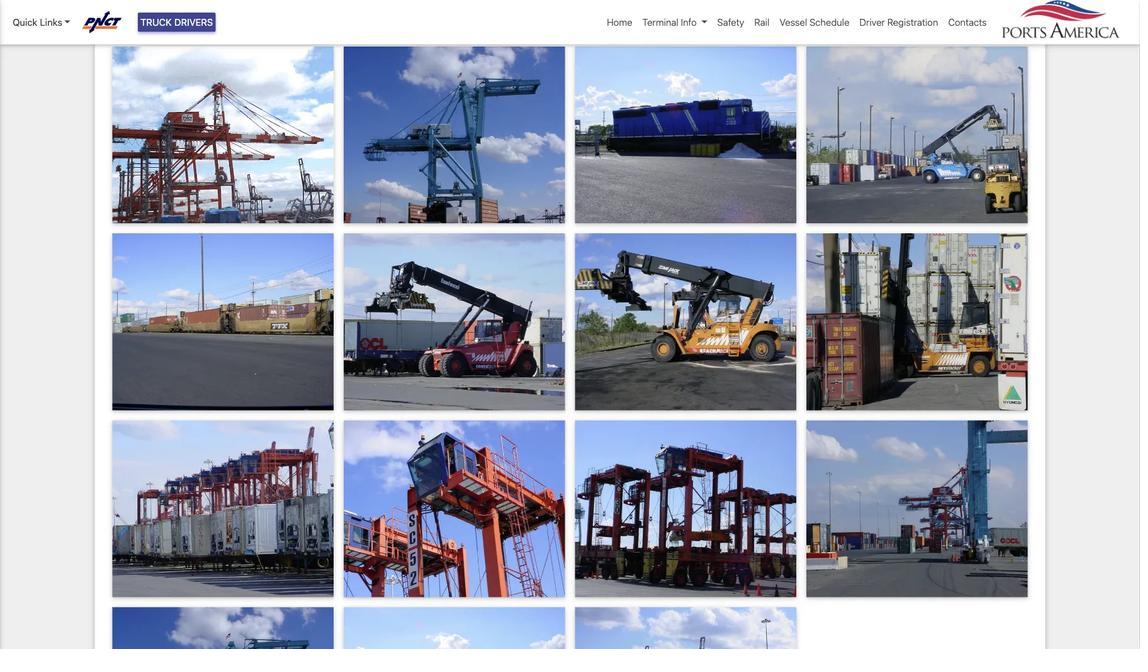 Task type: describe. For each thing, give the bounding box(es) containing it.
truck drivers
[[140, 17, 213, 28]]

contacts link
[[943, 10, 992, 34]]

terminal info link
[[637, 10, 712, 34]]

quick
[[13, 17, 37, 28]]

quick links link
[[13, 15, 70, 29]]

vessel
[[780, 17, 807, 28]]

newark
[[501, 18, 535, 30]]

rail
[[754, 17, 769, 28]]

0 horizontal spatial terminal
[[585, 18, 624, 30]]

rail link
[[749, 10, 775, 34]]

safety link
[[712, 10, 749, 34]]

home
[[607, 17, 632, 28]]

schedule
[[810, 17, 850, 28]]

registration
[[887, 17, 938, 28]]

driver registration link
[[855, 10, 943, 34]]

info
[[681, 17, 697, 28]]

safety
[[717, 17, 744, 28]]

port
[[479, 18, 498, 30]]



Task type: locate. For each thing, give the bounding box(es) containing it.
vessel schedule link
[[775, 10, 855, 34]]

driver registration
[[860, 17, 938, 28]]

drivers
[[174, 17, 213, 28]]

terminal info
[[642, 17, 697, 28]]

container
[[538, 18, 582, 30]]

terminal
[[642, 17, 678, 28], [585, 18, 624, 30]]

driver
[[860, 17, 885, 28]]

home link
[[602, 10, 637, 34]]

vessel schedule
[[780, 17, 850, 28]]

terminal inside terminal info link
[[642, 17, 678, 28]]

quick links
[[13, 17, 62, 28]]

truck drivers link
[[138, 13, 216, 32]]

photos.
[[626, 18, 661, 30]]

truck
[[140, 17, 172, 28]]

terminal left photos.
[[585, 18, 624, 30]]

contacts
[[948, 17, 987, 28]]

1 horizontal spatial terminal
[[642, 17, 678, 28]]

links
[[40, 17, 62, 28]]

terminal left info
[[642, 17, 678, 28]]

port newark container terminal photos.
[[479, 18, 661, 30]]



Task type: vqa. For each thing, say whether or not it's contained in the screenshot.
07114
no



